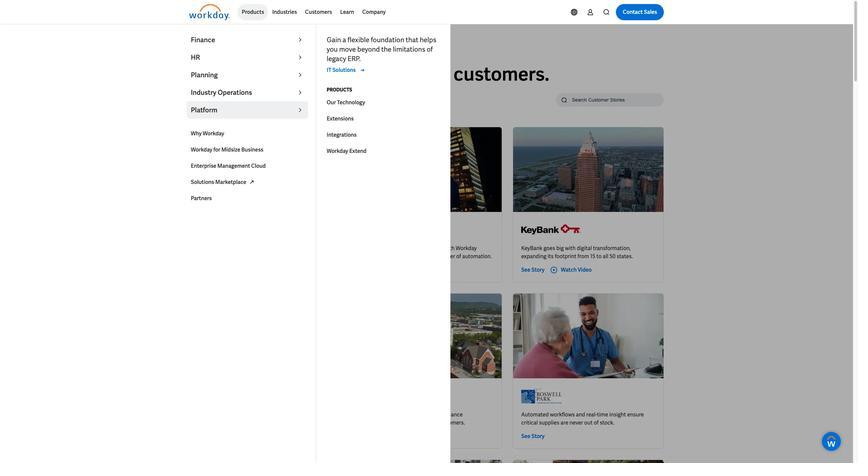 Task type: locate. For each thing, give the bounding box(es) containing it.
1 horizontal spatial hr
[[277, 411, 284, 418]]

never
[[570, 419, 584, 426]]

1 vertical spatial see
[[522, 433, 531, 440]]

outcome
[[293, 97, 313, 103]]

0 horizontal spatial solutions
[[191, 179, 214, 186]]

0 vertical spatial see story link
[[522, 266, 545, 274]]

1 vertical spatial customers.
[[438, 419, 465, 426]]

and down airlines
[[225, 419, 234, 426]]

1 vertical spatial from
[[578, 253, 590, 260]]

from down digital
[[578, 253, 590, 260]]

keybank
[[522, 245, 543, 252]]

industry button
[[225, 93, 262, 107]]

story for second see story link from the bottom
[[532, 266, 545, 273]]

0 horizontal spatial business
[[242, 146, 264, 153]]

why
[[191, 130, 202, 137]]

products
[[242, 8, 264, 16]]

hr button
[[187, 49, 308, 66]]

to
[[407, 253, 412, 260], [597, 253, 602, 260], [311, 411, 316, 418], [279, 419, 284, 426], [398, 419, 403, 426]]

0 vertical spatial solutions
[[333, 66, 356, 74]]

products
[[327, 87, 353, 93]]

the down foundation
[[382, 45, 392, 54]]

the inside the salesforce brings its data together with workday accounting center to unlock the power of automation.
[[431, 253, 439, 260]]

563 results
[[189, 116, 214, 122]]

company
[[363, 8, 386, 16]]

its inside keybank goes big with digital transformation, expanding its footprint from 15 to all 50 states.
[[548, 253, 554, 260]]

why workday link
[[187, 126, 308, 142]]

0 vertical spatial story
[[532, 266, 545, 273]]

story down 'critical'
[[532, 433, 545, 440]]

1 see story from the top
[[522, 266, 545, 273]]

to down data
[[407, 253, 412, 260]]

its left data
[[403, 245, 409, 252]]

workday up automation.
[[456, 245, 477, 252]]

transformation,
[[594, 245, 631, 252]]

business down why workday link
[[242, 146, 264, 153]]

by
[[215, 245, 221, 252]]

0 horizontal spatial hr
[[191, 53, 200, 62]]

0 vertical spatial of
[[427, 45, 433, 54]]

0 horizontal spatial from
[[331, 62, 372, 86]]

to right 15
[[597, 253, 602, 260]]

0 horizontal spatial of
[[427, 45, 433, 54]]

to left benefit
[[398, 419, 403, 426]]

0 vertical spatial and
[[232, 253, 242, 260]]

with up power on the bottom right of the page
[[444, 245, 455, 252]]

1 horizontal spatial business
[[273, 97, 292, 103]]

its inside the salesforce brings its data together with workday accounting center to unlock the power of automation.
[[403, 245, 409, 252]]

1 vertical spatial story
[[532, 433, 545, 440]]

marketplace
[[215, 179, 247, 186]]

industry for industry operations
[[191, 88, 217, 97]]

1 horizontal spatial from
[[578, 253, 590, 260]]

business left outcome
[[273, 97, 292, 103]]

of inside gain a flexible foundation that helps you move beyond the limitations of legacy erp.
[[427, 45, 433, 54]]

its up "access"
[[269, 411, 275, 418]]

to left data.
[[279, 419, 284, 426]]

solutions down legacy
[[333, 66, 356, 74]]

business inside button
[[273, 97, 292, 103]]

its
[[403, 245, 409, 252], [548, 253, 554, 260], [269, 411, 275, 418]]

2 vertical spatial of
[[594, 419, 599, 426]]

midsize
[[222, 146, 241, 153]]

2 horizontal spatial its
[[548, 253, 554, 260]]

go to the homepage image
[[189, 4, 230, 20]]

0 vertical spatial hr
[[191, 53, 200, 62]]

digital
[[577, 245, 593, 252]]

processes
[[285, 411, 310, 418]]

airlines
[[225, 411, 244, 418]]

1 see from the top
[[522, 266, 531, 273]]

0 vertical spatial the
[[382, 45, 392, 54]]

of right out
[[594, 419, 599, 426]]

hr
[[191, 53, 200, 62], [277, 411, 284, 418]]

insight
[[610, 411, 627, 418]]

0 vertical spatial business
[[273, 97, 292, 103]]

hr down finance
[[191, 53, 200, 62]]

with inside keybank goes big with digital transformation, expanding its footprint from 15 to all 50 states.
[[566, 245, 576, 252]]

results
[[198, 116, 214, 122]]

2 story from the top
[[532, 433, 545, 440]]

with
[[444, 245, 455, 252], [566, 245, 576, 252]]

reinvigorated
[[288, 245, 321, 252]]

the down together
[[431, 253, 439, 260]]

0 horizontal spatial the
[[382, 45, 392, 54]]

industry inside industry 'button'
[[231, 97, 248, 103]]

solutions down enterprise
[[191, 179, 214, 186]]

its down goes
[[548, 253, 554, 260]]

1 vertical spatial solutions
[[191, 179, 214, 186]]

1 vertical spatial see story link
[[522, 432, 545, 440]]

see down expanding at the right bottom of page
[[522, 266, 531, 273]]

to inside keybank goes big with digital transformation, expanding its footprint from 15 to all 50 states.
[[597, 253, 602, 260]]

workday extend
[[327, 147, 367, 155]]

1 vertical spatial hr
[[277, 411, 284, 418]]

and inside southwest airlines simplifies its hr processes to scale operations and get better access to data.
[[225, 419, 234, 426]]

learning,
[[244, 245, 265, 252]]

1 horizontal spatial the
[[431, 253, 439, 260]]

2 vertical spatial and
[[225, 419, 234, 426]]

1 horizontal spatial industry
[[231, 97, 248, 103]]

gain a flexible foundation that helps you move beyond the limitations of legacy erp.
[[327, 35, 437, 63]]

2 horizontal spatial of
[[594, 419, 599, 426]]

partners
[[191, 195, 212, 202]]

a
[[343, 35, 347, 44]]

2 vertical spatial its
[[269, 411, 275, 418]]

industry
[[191, 88, 217, 97], [231, 97, 248, 103]]

of down helps
[[427, 45, 433, 54]]

0 vertical spatial its
[[403, 245, 409, 252]]

0 horizontal spatial with
[[444, 245, 455, 252]]

with inside the salesforce brings its data together with workday accounting center to unlock the power of automation.
[[444, 245, 455, 252]]

all
[[603, 253, 609, 260]]

footprint
[[555, 253, 577, 260]]

learn
[[341, 8, 355, 16]]

out
[[585, 419, 593, 426]]

solutions marketplace link
[[187, 174, 308, 190]]

solutions
[[333, 66, 356, 74], [191, 179, 214, 186]]

industries
[[272, 8, 297, 16]]

1 vertical spatial business
[[242, 146, 264, 153]]

1 vertical spatial its
[[548, 253, 554, 260]]

customers. inside people-powered technology drives finance transformation to benefit unum customers.
[[438, 419, 465, 426]]

more button
[[332, 93, 362, 107]]

workday down "integrations"
[[327, 147, 349, 155]]

extensions
[[327, 115, 354, 122]]

enterprise management cloud
[[191, 162, 266, 169]]

see story link down 'critical'
[[522, 432, 545, 440]]

1 with from the left
[[444, 245, 455, 252]]

and up never
[[577, 411, 586, 418]]

integrations
[[327, 131, 357, 138]]

sales
[[645, 8, 658, 16]]

stock.
[[600, 419, 615, 426]]

benefit
[[404, 419, 421, 426]]

scale
[[317, 411, 330, 418]]

1 horizontal spatial its
[[403, 245, 409, 252]]

1 horizontal spatial with
[[566, 245, 576, 252]]

and inside driven by machine learning, pwc has reinvigorated skills tracking and capabilities.
[[232, 253, 242, 260]]

hr up "access"
[[277, 411, 284, 418]]

1 see story link from the top
[[522, 266, 545, 274]]

see for second see story link from the top of the page
[[522, 433, 531, 440]]

hr inside dropdown button
[[191, 53, 200, 62]]

1 horizontal spatial of
[[457, 253, 462, 260]]

goes
[[544, 245, 556, 252]]

0 vertical spatial see story
[[522, 266, 545, 273]]

legacy
[[327, 54, 346, 63]]

it
[[327, 66, 332, 74]]

extend
[[350, 147, 367, 155]]

the inside gain a flexible foundation that helps you move beyond the limitations of legacy erp.
[[382, 45, 392, 54]]

platform button
[[187, 101, 308, 119]]

see story down expanding at the right bottom of page
[[522, 266, 545, 273]]

see story down 'critical'
[[522, 433, 545, 440]]

1 vertical spatial the
[[431, 253, 439, 260]]

50
[[610, 253, 616, 260]]

it solutions link
[[327, 66, 367, 74]]

roswell park comprehensive cancer center (roswell park cancer institute) image
[[522, 386, 562, 405]]

1 story from the top
[[532, 266, 545, 273]]

for
[[214, 146, 221, 153]]

skills
[[198, 253, 210, 260]]

with up footprint
[[566, 245, 576, 252]]

enterprise management cloud link
[[187, 158, 308, 174]]

2 see from the top
[[522, 433, 531, 440]]

1 vertical spatial of
[[457, 253, 462, 260]]

from up products
[[331, 62, 372, 86]]

1 vertical spatial see story
[[522, 433, 545, 440]]

2 with from the left
[[566, 245, 576, 252]]

planning button
[[187, 66, 308, 84]]

automated
[[522, 411, 549, 418]]

to inside people-powered technology drives finance transformation to benefit unum customers.
[[398, 419, 403, 426]]

and down machine
[[232, 253, 242, 260]]

watch
[[561, 266, 577, 273]]

powered
[[378, 411, 399, 418]]

enterprise
[[191, 162, 217, 169]]

0 vertical spatial see
[[522, 266, 531, 273]]

of right power on the bottom right of the page
[[457, 253, 462, 260]]

workday
[[203, 130, 224, 137], [191, 146, 213, 153], [327, 147, 349, 155], [456, 245, 477, 252]]

story for second see story link from the top of the page
[[532, 433, 545, 440]]

management
[[218, 162, 250, 169]]

industry inside industry operations dropdown button
[[191, 88, 217, 97]]

0 horizontal spatial its
[[269, 411, 275, 418]]

of
[[427, 45, 433, 54], [457, 253, 462, 260], [594, 419, 599, 426]]

to left scale
[[311, 411, 316, 418]]

1 vertical spatial and
[[577, 411, 586, 418]]

see down 'critical'
[[522, 433, 531, 440]]

power
[[440, 253, 456, 260]]

0 horizontal spatial industry
[[191, 88, 217, 97]]

of inside the salesforce brings its data together with workday accounting center to unlock the power of automation.
[[457, 253, 462, 260]]

technology
[[337, 99, 366, 106]]

topic
[[195, 97, 206, 103]]

customers.
[[454, 62, 550, 86], [438, 419, 465, 426]]

operations
[[218, 88, 252, 97]]

story down expanding at the right bottom of page
[[532, 266, 545, 273]]

see story link
[[522, 266, 545, 274], [522, 432, 545, 440]]

see story link down expanding at the right bottom of page
[[522, 266, 545, 274]]



Task type: vqa. For each thing, say whether or not it's contained in the screenshot.
feel
no



Task type: describe. For each thing, give the bounding box(es) containing it.
inspiring
[[189, 62, 265, 86]]

extensions link
[[323, 111, 444, 127]]

automation.
[[463, 253, 492, 260]]

contact sales link
[[617, 4, 665, 20]]

and inside automated workflows and real-time insight ensure critical supplies are never out of stock.
[[577, 411, 586, 418]]

better
[[245, 419, 260, 426]]

together
[[422, 245, 443, 252]]

helps
[[420, 35, 437, 44]]

video
[[578, 266, 592, 273]]

unum
[[422, 419, 437, 426]]

of inside automated workflows and real-time insight ensure critical supplies are never out of stock.
[[594, 419, 599, 426]]

watch video link
[[551, 266, 592, 274]]

workday inside the salesforce brings its data together with workday accounting center to unlock the power of automation.
[[456, 245, 477, 252]]

salesforce brings its data together with workday accounting center to unlock the power of automation.
[[360, 245, 492, 260]]

supplies
[[540, 419, 560, 426]]

ensure
[[628, 411, 645, 418]]

and for skills
[[232, 253, 242, 260]]

to inside the salesforce brings its data together with workday accounting center to unlock the power of automation.
[[407, 253, 412, 260]]

contact sales
[[623, 8, 658, 16]]

driven by machine learning, pwc has reinvigorated skills tracking and capabilities.
[[198, 245, 321, 260]]

platform
[[191, 106, 218, 114]]

foundation
[[371, 35, 405, 44]]

2 see story link from the top
[[522, 432, 545, 440]]

planning
[[191, 71, 218, 79]]

1 horizontal spatial solutions
[[333, 66, 356, 74]]

customers
[[305, 8, 332, 16]]

integrations link
[[323, 127, 444, 143]]

finance
[[445, 411, 463, 418]]

it solutions
[[327, 66, 356, 74]]

automated workflows and real-time insight ensure critical supplies are never out of stock.
[[522, 411, 645, 426]]

stories
[[268, 62, 327, 86]]

operations
[[198, 419, 224, 426]]

data.
[[285, 419, 297, 426]]

access
[[261, 419, 278, 426]]

cloud
[[251, 162, 266, 169]]

2 see story from the top
[[522, 433, 545, 440]]

our technology
[[327, 99, 366, 106]]

its inside southwest airlines simplifies its hr processes to scale operations and get better access to data.
[[269, 411, 275, 418]]

0 vertical spatial customers.
[[454, 62, 550, 86]]

real-
[[587, 411, 598, 418]]

0 vertical spatial from
[[331, 62, 372, 86]]

workflows
[[550, 411, 575, 418]]

watch video
[[561, 266, 592, 273]]

brings
[[387, 245, 402, 252]]

inspiring
[[376, 62, 450, 86]]

563
[[189, 116, 197, 122]]

technology
[[401, 411, 428, 418]]

solutions marketplace
[[191, 179, 247, 186]]

keybank n.a. image
[[522, 220, 581, 239]]

company button
[[359, 4, 390, 20]]

finance
[[191, 35, 215, 44]]

workday extend link
[[323, 143, 444, 159]]

salesforce
[[360, 245, 385, 252]]

capabilities.
[[243, 253, 272, 260]]

hr inside southwest airlines simplifies its hr processes to scale operations and get better access to data.
[[277, 411, 284, 418]]

our
[[327, 99, 336, 106]]

workday for midsize business
[[191, 146, 264, 153]]

states.
[[617, 253, 634, 260]]

Search Customer Stories text field
[[569, 94, 651, 106]]

data
[[410, 245, 421, 252]]

limitations
[[393, 45, 426, 54]]

you
[[327, 45, 338, 54]]

products button
[[238, 4, 268, 20]]

industry operations
[[191, 88, 252, 97]]

expanding
[[522, 253, 547, 260]]

learn button
[[336, 4, 359, 20]]

partners link
[[187, 190, 308, 207]]

finance button
[[187, 31, 308, 49]]

customers button
[[301, 4, 336, 20]]

are
[[561, 419, 569, 426]]

topic button
[[189, 93, 220, 107]]

critical
[[522, 419, 538, 426]]

machine
[[222, 245, 243, 252]]

see for second see story link from the bottom
[[522, 266, 531, 273]]

drives
[[429, 411, 444, 418]]

from inside keybank goes big with digital transformation, expanding its footprint from 15 to all 50 states.
[[578, 253, 590, 260]]

people-
[[360, 411, 378, 418]]

time
[[598, 411, 609, 418]]

center
[[389, 253, 406, 260]]

workday left "for"
[[191, 146, 213, 153]]

workday down results
[[203, 130, 224, 137]]

business outcome
[[273, 97, 313, 103]]

southwest airlines simplifies its hr processes to scale operations and get better access to data.
[[198, 411, 330, 426]]

contact
[[623, 8, 643, 16]]

driven
[[198, 245, 214, 252]]

industry for industry
[[231, 97, 248, 103]]

and for scale
[[225, 419, 234, 426]]

accounting
[[360, 253, 388, 260]]

why workday
[[191, 130, 224, 137]]

tracking
[[211, 253, 231, 260]]

business outcome button
[[267, 93, 327, 107]]

get
[[236, 419, 244, 426]]

opens in a new tab image
[[248, 178, 256, 186]]

industries button
[[268, 4, 301, 20]]



